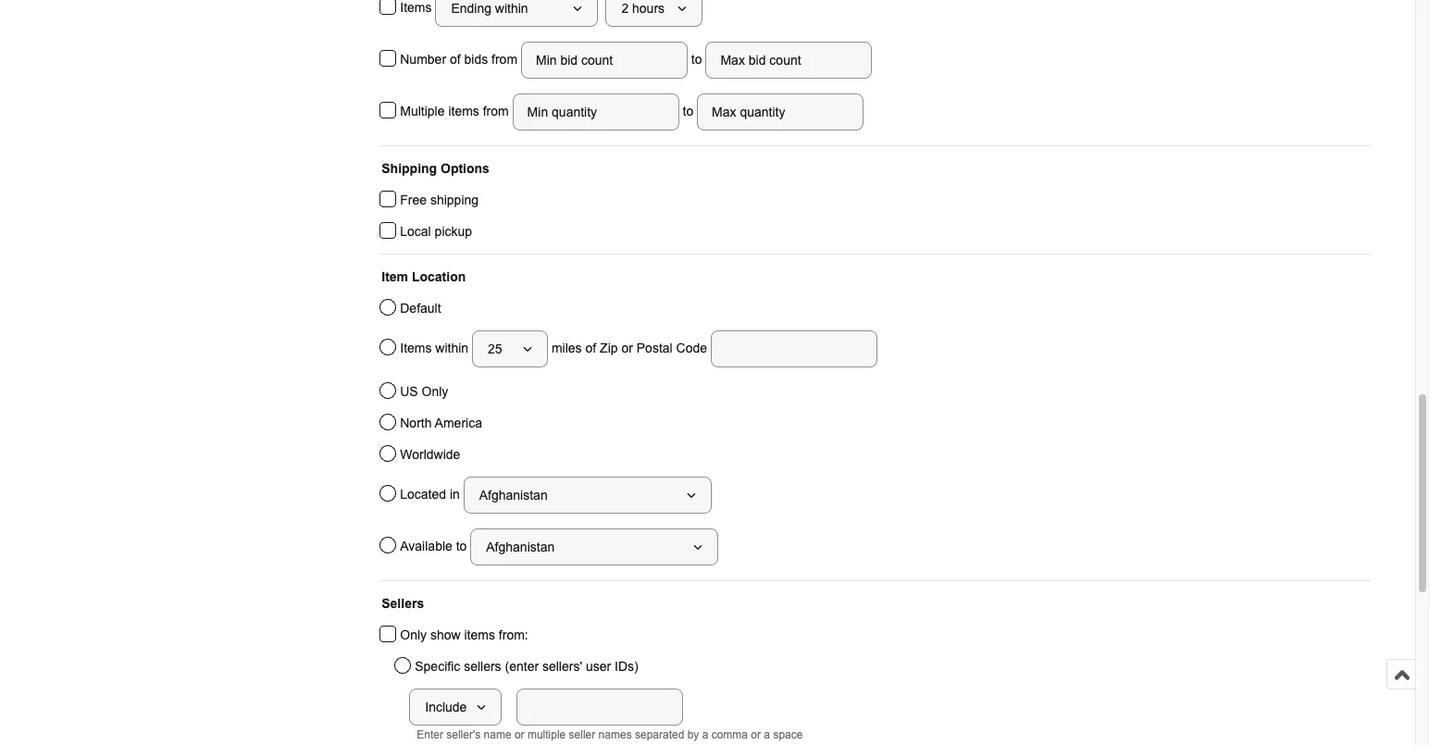 Task type: vqa. For each thing, say whether or not it's contained in the screenshot.
Shipping Options
yes



Task type: describe. For each thing, give the bounding box(es) containing it.
0 vertical spatial items
[[449, 103, 479, 118]]

ids)
[[615, 659, 639, 674]]

user
[[586, 659, 611, 674]]

Enter maximum number of bids text field
[[706, 42, 873, 79]]

or for name
[[515, 729, 525, 742]]

comma
[[712, 729, 748, 742]]

(enter
[[505, 659, 539, 674]]

sellers
[[382, 596, 424, 611]]

miles of zip or postal code
[[548, 340, 711, 355]]

within
[[436, 340, 469, 355]]

Enter Maximum Quantity text field
[[697, 94, 864, 131]]

number of bids from
[[400, 52, 521, 66]]

free shipping
[[400, 193, 479, 207]]

of for miles
[[586, 340, 596, 355]]

multiple items from
[[400, 103, 513, 118]]

shipping options
[[382, 161, 490, 176]]

location
[[412, 269, 466, 284]]

0 vertical spatial from
[[492, 52, 518, 66]]

items
[[400, 340, 432, 355]]

located in
[[400, 487, 464, 502]]

shipping
[[430, 193, 479, 207]]

to for multiple items from
[[679, 103, 697, 118]]

in
[[450, 487, 460, 502]]

name
[[484, 729, 512, 742]]

multiple
[[528, 729, 566, 742]]

from:
[[499, 628, 528, 643]]

item
[[382, 269, 408, 284]]

1 a from the left
[[702, 729, 709, 742]]

specific sellers (enter sellers' user ids)
[[415, 659, 639, 674]]

specific
[[415, 659, 460, 674]]

located
[[400, 487, 446, 502]]

available
[[400, 539, 453, 553]]

number
[[400, 52, 446, 66]]

to for number of bids from
[[688, 52, 706, 66]]

or for zip
[[622, 340, 633, 355]]

enter seller's name or multiple seller names separated by a comma or a space
[[417, 729, 803, 742]]

code
[[676, 340, 707, 355]]

Seller ID text field
[[517, 689, 684, 726]]

separated
[[635, 729, 685, 742]]

names
[[599, 729, 632, 742]]

north
[[400, 416, 432, 431]]

of for number
[[450, 52, 461, 66]]

shipping
[[382, 161, 437, 176]]

1 vertical spatial from
[[483, 103, 509, 118]]

us only
[[400, 384, 449, 399]]

2 vertical spatial to
[[456, 539, 467, 553]]

miles
[[552, 340, 582, 355]]

1 vertical spatial only
[[400, 628, 427, 643]]



Task type: locate. For each thing, give the bounding box(es) containing it.
1 vertical spatial of
[[586, 340, 596, 355]]

of left bids
[[450, 52, 461, 66]]

zip
[[600, 340, 618, 355]]

items up sellers
[[464, 628, 495, 643]]

or right "comma"
[[751, 729, 761, 742]]

from down bids
[[483, 103, 509, 118]]

free
[[400, 193, 427, 207]]

options
[[441, 161, 490, 176]]

postal
[[637, 340, 673, 355]]

a left space
[[764, 729, 770, 742]]

from right bids
[[492, 52, 518, 66]]

enter
[[417, 729, 443, 742]]

only
[[422, 384, 449, 399], [400, 628, 427, 643]]

items
[[449, 103, 479, 118], [464, 628, 495, 643]]

default
[[400, 301, 441, 316]]

to
[[688, 52, 706, 66], [679, 103, 697, 118], [456, 539, 467, 553]]

space
[[774, 729, 803, 742]]

only show items from:
[[400, 628, 528, 643]]

by
[[688, 729, 699, 742]]

1 horizontal spatial of
[[586, 340, 596, 355]]

seller
[[569, 729, 596, 742]]

1 vertical spatial to
[[679, 103, 697, 118]]

or right zip on the top left of the page
[[622, 340, 633, 355]]

0 vertical spatial to
[[688, 52, 706, 66]]

0 horizontal spatial of
[[450, 52, 461, 66]]

Enter minimum number of bids text field
[[521, 42, 688, 79]]

Enter minimum quantity text field
[[513, 94, 679, 131]]

items within
[[400, 340, 472, 355]]

or right name
[[515, 729, 525, 742]]

local
[[400, 224, 431, 239]]

only right us
[[422, 384, 449, 399]]

bids
[[464, 52, 488, 66]]

local pickup
[[400, 224, 472, 239]]

available to
[[400, 539, 471, 553]]

0 horizontal spatial or
[[515, 729, 525, 742]]

1 vertical spatial items
[[464, 628, 495, 643]]

item location
[[382, 269, 466, 284]]

a right by at bottom
[[702, 729, 709, 742]]

us
[[400, 384, 418, 399]]

show
[[430, 628, 461, 643]]

of left zip on the top left of the page
[[586, 340, 596, 355]]

from
[[492, 52, 518, 66], [483, 103, 509, 118]]

1 horizontal spatial a
[[764, 729, 770, 742]]

of
[[450, 52, 461, 66], [586, 340, 596, 355]]

north america
[[400, 416, 482, 431]]

or
[[622, 340, 633, 355], [515, 729, 525, 742], [751, 729, 761, 742]]

multiple
[[400, 103, 445, 118]]

0 vertical spatial only
[[422, 384, 449, 399]]

pickup
[[435, 224, 472, 239]]

items right multiple
[[449, 103, 479, 118]]

a
[[702, 729, 709, 742], [764, 729, 770, 742]]

0 vertical spatial of
[[450, 52, 461, 66]]

america
[[435, 416, 482, 431]]

worldwide
[[400, 447, 461, 462]]

0 horizontal spatial a
[[702, 729, 709, 742]]

Zip or Postal Code text field
[[711, 331, 878, 368]]

sellers'
[[543, 659, 583, 674]]

1 horizontal spatial or
[[622, 340, 633, 355]]

sellers
[[464, 659, 502, 674]]

2 a from the left
[[764, 729, 770, 742]]

seller's
[[447, 729, 481, 742]]

2 horizontal spatial or
[[751, 729, 761, 742]]

only left show
[[400, 628, 427, 643]]



